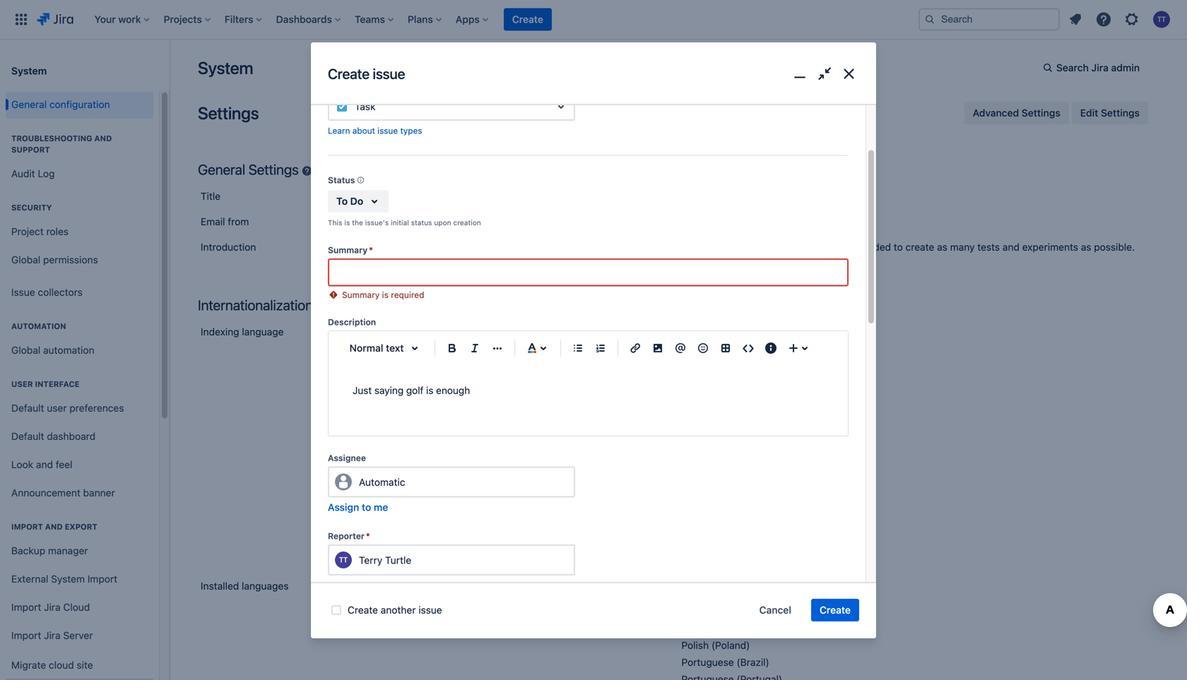 Task type: vqa. For each thing, say whether or not it's contained in the screenshot.
GOLF
yes



Task type: describe. For each thing, give the bounding box(es) containing it.
email
[[201, 216, 225, 228]]

feel
[[56, 459, 72, 471]]

jira for cloud
[[44, 602, 61, 614]]

support
[[11, 145, 50, 154]]

migrate cloud site link
[[6, 650, 153, 681]]

import for import and export
[[11, 523, 43, 532]]

cloud
[[63, 602, 90, 614]]

summary is required
[[342, 290, 424, 300]]

import jira server
[[11, 630, 93, 642]]

server
[[63, 630, 93, 642]]

create button inside dialog
[[812, 599, 860, 622]]

table image
[[718, 340, 735, 357]]

add image, video, or file image
[[650, 340, 667, 357]]

global permissions link
[[6, 246, 153, 274]]

audit log link
[[6, 160, 153, 188]]

cancel button
[[751, 599, 800, 622]]

summary *
[[328, 245, 373, 255]]

(china)
[[721, 352, 755, 363]]

minimize image
[[790, 64, 810, 84]]

indexing
[[201, 326, 239, 338]]

issue for another
[[419, 605, 442, 616]]

discard & close image
[[839, 64, 860, 84]]

create banner
[[0, 0, 1188, 40]]

external system import
[[11, 574, 117, 585]]

preferences
[[69, 403, 124, 414]]

open image
[[553, 98, 570, 115]]

to
[[337, 195, 348, 207]]

cancel
[[760, 605, 792, 616]]

assign to me button
[[328, 501, 388, 515]]

import jira cloud link
[[6, 594, 153, 622]]

2 board from the left
[[822, 241, 849, 253]]

this jira board is an agressive board intended to create as many tests and experiments as possible.
[[682, 241, 1135, 253]]

global permissions
[[11, 254, 98, 266]]

creation
[[453, 219, 481, 227]]

advanced
[[973, 107, 1020, 119]]

issue collectors link
[[6, 279, 153, 307]]

primary element
[[8, 0, 908, 39]]

just saying golf is enough
[[353, 385, 470, 397]]

migrate
[[11, 660, 46, 672]]

from
[[228, 216, 249, 228]]

automation
[[11, 322, 66, 331]]

user
[[11, 380, 33, 389]]

look and feel
[[11, 459, 72, 471]]

system for troubleshooting and support 'heading'
[[11, 65, 47, 77]]

polish
[[682, 640, 709, 652]]

about
[[353, 126, 375, 136]]

(south
[[716, 606, 747, 618]]

import and export
[[11, 523, 97, 532]]

Description - Main content area, start typing to enter text. text field
[[353, 383, 824, 400]]

bold ⌘b image
[[444, 340, 461, 357]]

automatic
[[359, 477, 405, 488]]

link image
[[627, 340, 644, 357]]

turtle
[[385, 555, 412, 567]]

import and export group
[[6, 508, 153, 681]]

export
[[65, 523, 97, 532]]

search jira admin image
[[1043, 62, 1054, 74]]

is inside just saying golf is enough text field
[[426, 385, 434, 397]]

to inside button
[[362, 502, 371, 514]]

backup manager
[[11, 545, 88, 557]]

terry turtle
[[359, 555, 412, 567]]

default dashboard link
[[6, 423, 153, 451]]

stemming
[[778, 326, 824, 338]]

emoji image
[[695, 340, 712, 357]]

agressive
[[776, 241, 819, 253]]

normal
[[350, 343, 383, 354]]

jira for board
[[704, 241, 720, 253]]

normal text
[[350, 343, 404, 354]]

0 vertical spatial issue
[[373, 65, 405, 82]]

issue's
[[365, 219, 389, 227]]

korea)
[[750, 606, 779, 618]]

global for global permissions
[[11, 254, 40, 266]]

1 as from the left
[[938, 241, 948, 253]]

italian (italy)
[[682, 572, 738, 584]]

english for english (united kingdom)
[[682, 437, 715, 448]]

project roles
[[11, 226, 69, 238]]

migrate cloud site
[[11, 660, 93, 672]]

upon
[[434, 219, 451, 227]]

create inside "primary" element
[[512, 13, 544, 25]]

project roles link
[[6, 218, 153, 246]]

announcement
[[11, 488, 80, 499]]

announcement banner
[[11, 488, 115, 499]]

0 vertical spatial to
[[894, 241, 903, 253]]

troubleshooting and support group
[[6, 119, 153, 192]]

interface
[[35, 380, 80, 389]]

automation
[[43, 345, 94, 356]]

issue collectors
[[11, 287, 83, 298]]

possible.
[[1095, 241, 1135, 253]]

portuguese
[[682, 657, 734, 669]]

more formatting image
[[489, 340, 506, 357]]

create
[[906, 241, 935, 253]]

troubleshooting and support
[[11, 134, 112, 154]]

bullet list ⌘⇧8 image
[[570, 340, 587, 357]]

exit full screen image
[[815, 64, 835, 84]]

and right tests
[[1003, 241, 1020, 253]]

error image
[[328, 290, 339, 301]]

advanced settings link
[[965, 102, 1069, 124]]

create another issue
[[348, 605, 442, 616]]

security group
[[6, 188, 153, 279]]

user interface group
[[6, 365, 153, 512]]

create issue dialog
[[311, 42, 877, 681]]

golf
[[406, 385, 424, 397]]

status
[[411, 219, 432, 227]]

manager
[[48, 545, 88, 557]]

log
[[38, 168, 55, 180]]



Task type: locate. For each thing, give the bounding box(es) containing it.
info image
[[355, 175, 366, 186]]

2 english from the top
[[682, 437, 715, 448]]

user interface heading
[[6, 379, 153, 390]]

the
[[352, 219, 363, 227]]

mention image
[[672, 340, 689, 357]]

default user preferences
[[11, 403, 124, 414]]

external system import link
[[6, 566, 153, 594]]

2 global from the top
[[11, 345, 40, 356]]

summary
[[328, 245, 368, 255], [342, 290, 380, 300]]

task
[[355, 101, 376, 112]]

and inside look and feel 'link'
[[36, 459, 53, 471]]

enough
[[436, 385, 470, 397]]

0 horizontal spatial as
[[938, 241, 948, 253]]

saying
[[375, 385, 404, 397]]

2 vertical spatial issue
[[419, 605, 442, 616]]

installed
[[201, 581, 239, 592]]

chinese
[[682, 352, 719, 363]]

create button
[[504, 8, 552, 31], [812, 599, 860, 622]]

jira for admin
[[1092, 62, 1109, 74]]

global inside automation group
[[11, 345, 40, 356]]

global automation
[[11, 345, 94, 356]]

and inside troubleshooting and support
[[94, 134, 112, 143]]

default user preferences link
[[6, 394, 153, 423]]

default for default dashboard
[[11, 431, 44, 443]]

global
[[11, 254, 40, 266], [11, 345, 40, 356]]

issue right another
[[419, 605, 442, 616]]

1 vertical spatial to
[[362, 502, 371, 514]]

and
[[94, 134, 112, 143], [1003, 241, 1020, 253], [36, 459, 53, 471], [45, 523, 63, 532]]

italic ⌘i image
[[467, 340, 484, 357]]

and left feel
[[36, 459, 53, 471]]

is left the
[[345, 219, 350, 227]]

import down external
[[11, 602, 41, 614]]

issue for about
[[378, 126, 398, 136]]

is left an
[[752, 241, 760, 253]]

global for global automation
[[11, 345, 40, 356]]

to left me
[[362, 502, 371, 514]]

* for reporter *
[[366, 532, 370, 542]]

0 vertical spatial this
[[328, 219, 342, 227]]

(italy)
[[712, 572, 738, 584]]

code snippet image
[[740, 340, 757, 357]]

user
[[47, 403, 67, 414]]

chinese (china)
[[682, 352, 755, 363]]

general configuration link
[[6, 90, 153, 119]]

settings
[[198, 103, 259, 123], [1022, 107, 1061, 119], [1101, 107, 1140, 119]]

configuration
[[49, 99, 110, 110]]

title
[[201, 191, 221, 202]]

summary down the
[[328, 245, 368, 255]]

audit log
[[11, 168, 55, 180]]

* right 'reporter'
[[366, 532, 370, 542]]

automation heading
[[6, 321, 153, 332]]

2 default from the top
[[11, 431, 44, 443]]

* down issue's
[[369, 245, 373, 255]]

english up emoji icon
[[682, 326, 715, 338]]

just
[[353, 385, 372, 397]]

0 horizontal spatial this
[[328, 219, 342, 227]]

import jira cloud
[[11, 602, 90, 614]]

numbered list ⌘⇧7 image
[[592, 340, 609, 357]]

1 horizontal spatial as
[[1081, 241, 1092, 253]]

aggressive
[[725, 326, 775, 338]]

summary right error icon
[[342, 290, 380, 300]]

edit settings link
[[1072, 102, 1149, 124]]

jira left cloud
[[44, 602, 61, 614]]

0 vertical spatial english
[[682, 326, 715, 338]]

search jira admin button
[[1037, 57, 1149, 79]]

1 vertical spatial global
[[11, 345, 40, 356]]

jira left server
[[44, 630, 61, 642]]

create button inside "primary" element
[[504, 8, 552, 31]]

0 horizontal spatial settings
[[198, 103, 259, 123]]

automation group
[[6, 307, 153, 369]]

english
[[682, 326, 715, 338], [682, 437, 715, 448]]

import inside import and export "heading"
[[11, 523, 43, 532]]

general configuration
[[11, 99, 110, 110]]

0 horizontal spatial board
[[723, 241, 750, 253]]

1 vertical spatial summary
[[342, 290, 380, 300]]

troubleshooting and support heading
[[6, 133, 153, 156]]

global down project
[[11, 254, 40, 266]]

reporter *
[[328, 532, 370, 542]]

default down the user
[[11, 403, 44, 414]]

and for look and feel
[[36, 459, 53, 471]]

intended
[[851, 241, 892, 253]]

(brazil)
[[737, 657, 770, 669]]

none text field inside scrollable content 'region'
[[329, 260, 848, 285]]

system
[[198, 58, 253, 78], [11, 65, 47, 77], [51, 574, 85, 585]]

jira image
[[37, 11, 73, 28], [37, 11, 73, 28]]

as
[[938, 241, 948, 253], [1081, 241, 1092, 253]]

summary for summary *
[[328, 245, 368, 255]]

create
[[512, 13, 544, 25], [328, 65, 370, 82], [348, 605, 378, 616], [820, 605, 851, 616]]

import inside the external system import link
[[88, 574, 117, 585]]

issue up task at the top of the page
[[373, 65, 405, 82]]

user interface
[[11, 380, 80, 389]]

import inside import jira server link
[[11, 630, 41, 642]]

2 horizontal spatial settings
[[1101, 107, 1140, 119]]

Search field
[[919, 8, 1060, 31]]

as left possible.
[[1081, 241, 1092, 253]]

1 vertical spatial create button
[[812, 599, 860, 622]]

learn
[[328, 126, 350, 136]]

0 vertical spatial global
[[11, 254, 40, 266]]

permissions
[[43, 254, 98, 266]]

-
[[717, 326, 722, 338]]

default dashboard
[[11, 431, 96, 443]]

backup
[[11, 545, 45, 557]]

1 horizontal spatial this
[[682, 241, 701, 253]]

get online help about global settings image
[[302, 163, 313, 174]]

summary for summary is required
[[342, 290, 380, 300]]

assign to me
[[328, 502, 388, 514]]

2 horizontal spatial system
[[198, 58, 253, 78]]

import inside import jira cloud 'link'
[[11, 602, 41, 614]]

english for english - aggressive stemming
[[682, 326, 715, 338]]

board left intended
[[822, 241, 849, 253]]

this for this jira board is an agressive board intended to create as many tests and experiments as possible.
[[682, 241, 701, 253]]

admin
[[1112, 62, 1140, 74]]

(united
[[717, 437, 751, 448]]

settings for edit settings
[[1101, 107, 1140, 119]]

introduction
[[201, 241, 256, 253]]

types
[[400, 126, 422, 136]]

1 default from the top
[[11, 403, 44, 414]]

system inside import and export group
[[51, 574, 85, 585]]

and inside import and export "heading"
[[45, 523, 63, 532]]

search jira admin
[[1057, 62, 1140, 74]]

1 horizontal spatial create button
[[812, 599, 860, 622]]

to left create
[[894, 241, 903, 253]]

english - aggressive stemming
[[682, 326, 824, 338]]

reporter
[[328, 532, 365, 542]]

scrollable content region
[[311, 77, 877, 681]]

default up look
[[11, 431, 44, 443]]

status
[[328, 175, 355, 185]]

external
[[11, 574, 48, 585]]

1 vertical spatial *
[[366, 532, 370, 542]]

0 vertical spatial *
[[369, 245, 373, 255]]

this for this is the issue's initial status upon creation
[[328, 219, 342, 227]]

import for import jira server
[[11, 630, 41, 642]]

site
[[77, 660, 93, 672]]

korean (south korea)
[[682, 606, 779, 618]]

banner
[[83, 488, 115, 499]]

global down automation
[[11, 345, 40, 356]]

issue inside scrollable content 'region'
[[378, 126, 398, 136]]

to do button
[[328, 190, 389, 213]]

normal text button
[[343, 333, 429, 364]]

group containing advanced settings
[[965, 102, 1149, 124]]

edit settings
[[1081, 107, 1140, 119]]

import up backup at the bottom left of the page
[[11, 523, 43, 532]]

experiments
[[1023, 241, 1079, 253]]

jira inside 'link'
[[44, 602, 61, 614]]

is right golf
[[426, 385, 434, 397]]

0 horizontal spatial create button
[[504, 8, 552, 31]]

1 horizontal spatial board
[[822, 241, 849, 253]]

this inside scrollable content 'region'
[[328, 219, 342, 227]]

1 vertical spatial this
[[682, 241, 701, 253]]

me
[[374, 502, 388, 514]]

1 board from the left
[[723, 241, 750, 253]]

security heading
[[6, 202, 153, 213]]

issue left types
[[378, 126, 398, 136]]

1 english from the top
[[682, 326, 715, 338]]

0 horizontal spatial to
[[362, 502, 371, 514]]

1 horizontal spatial system
[[51, 574, 85, 585]]

system for group containing advanced settings
[[198, 58, 253, 78]]

* for summary *
[[369, 245, 373, 255]]

audit
[[11, 168, 35, 180]]

troubleshooting
[[11, 134, 92, 143]]

global inside security group
[[11, 254, 40, 266]]

jira left admin
[[1092, 62, 1109, 74]]

jira left an
[[704, 241, 720, 253]]

collectors
[[38, 287, 83, 298]]

tests
[[978, 241, 1000, 253]]

1 vertical spatial default
[[11, 431, 44, 443]]

and down configuration
[[94, 134, 112, 143]]

english left "(united" at the right bottom
[[682, 437, 715, 448]]

1 vertical spatial english
[[682, 437, 715, 448]]

jira for server
[[44, 630, 61, 642]]

1 vertical spatial issue
[[378, 126, 398, 136]]

group
[[965, 102, 1149, 124]]

look and feel link
[[6, 451, 153, 479]]

kingdom)
[[754, 437, 798, 448]]

advanced settings
[[973, 107, 1061, 119]]

this is the issue's initial status upon creation
[[328, 219, 481, 227]]

import down backup manager link at the bottom
[[88, 574, 117, 585]]

general
[[11, 99, 47, 110]]

settings for advanced settings
[[1022, 107, 1061, 119]]

to do
[[337, 195, 364, 207]]

1 global from the top
[[11, 254, 40, 266]]

and up the backup manager
[[45, 523, 63, 532]]

import and export heading
[[6, 522, 153, 533]]

2 as from the left
[[1081, 241, 1092, 253]]

info panel image
[[763, 340, 780, 357]]

edit
[[1081, 107, 1099, 119]]

assign
[[328, 502, 359, 514]]

1 horizontal spatial to
[[894, 241, 903, 253]]

backup manager link
[[6, 537, 153, 566]]

board left an
[[723, 241, 750, 253]]

search image
[[925, 14, 936, 25]]

1 horizontal spatial settings
[[1022, 107, 1061, 119]]

import up migrate
[[11, 630, 41, 642]]

None text field
[[329, 260, 848, 285]]

0 vertical spatial create button
[[504, 8, 552, 31]]

learn about issue types
[[328, 126, 422, 136]]

languages
[[242, 581, 289, 592]]

korean
[[682, 606, 714, 618]]

0 vertical spatial summary
[[328, 245, 368, 255]]

0 vertical spatial default
[[11, 403, 44, 414]]

global automation link
[[6, 337, 153, 365]]

assignee
[[328, 454, 366, 464]]

as left many
[[938, 241, 948, 253]]

(poland)
[[712, 640, 750, 652]]

jira inside button
[[1092, 62, 1109, 74]]

is left required
[[382, 290, 389, 300]]

and for import and export
[[45, 523, 63, 532]]

0 horizontal spatial system
[[11, 65, 47, 77]]

and for troubleshooting and support
[[94, 134, 112, 143]]

default for default user preferences
[[11, 403, 44, 414]]

import for import jira cloud
[[11, 602, 41, 614]]



